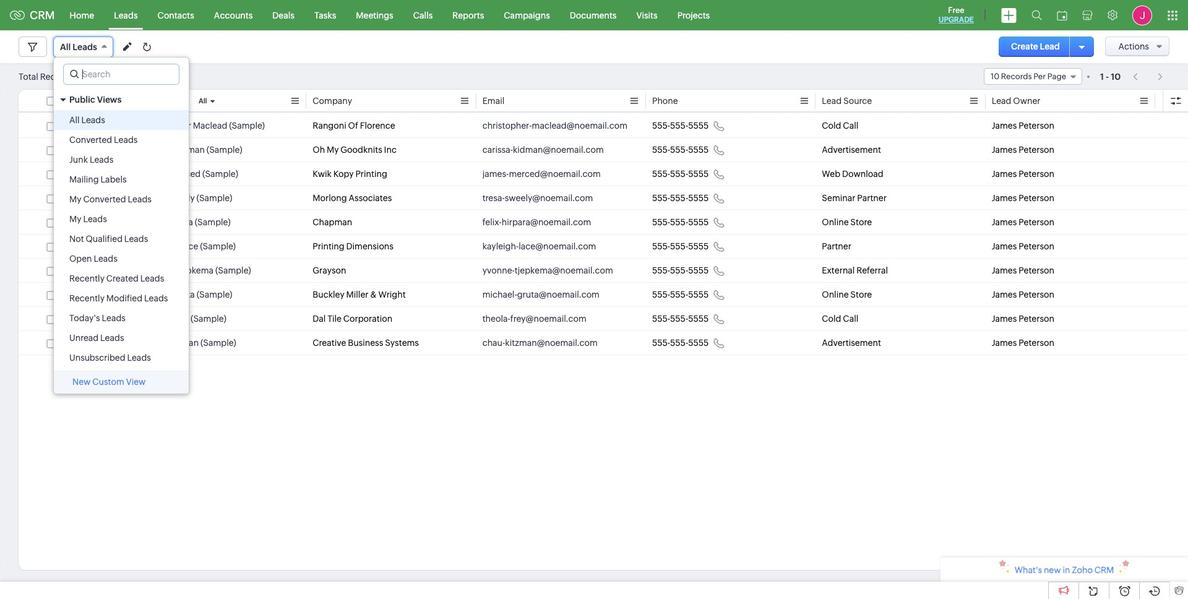 Task type: vqa. For each thing, say whether or not it's contained in the screenshot.


Task type: describe. For each thing, give the bounding box(es) containing it.
qualified
[[86, 234, 123, 244]]

james merced (sample) link
[[143, 168, 238, 180]]

2 online from the top
[[822, 290, 849, 300]]

james peterson for carissa-kidman@noemail.com
[[992, 145, 1055, 155]]

&
[[370, 290, 377, 300]]

kayleigh-lace@noemail.com
[[483, 241, 597, 251]]

christopher-
[[483, 121, 532, 131]]

kayleigh-lace@noemail.com link
[[483, 240, 597, 253]]

hirpara@noemail.com
[[502, 217, 591, 227]]

0 horizontal spatial partner
[[822, 241, 852, 251]]

reports link
[[443, 0, 494, 30]]

yvonne-
[[483, 266, 515, 276]]

theola
[[143, 314, 170, 324]]

james peterson for kayleigh-lace@noemail.com
[[992, 241, 1055, 251]]

profile image
[[1133, 5, 1153, 25]]

555-555-5555 for hirpara@noemail.com
[[653, 217, 709, 227]]

leads down felix
[[124, 234, 148, 244]]

corporation
[[343, 314, 393, 324]]

calls
[[413, 10, 433, 20]]

creative business systems
[[313, 338, 419, 348]]

(sample) for theola frey (sample)
[[191, 314, 227, 324]]

5555 for james-merced@noemail.com
[[689, 169, 709, 179]]

printing dimensions
[[313, 241, 394, 251]]

theola-
[[483, 314, 511, 324]]

all inside field
[[60, 42, 71, 52]]

chau-kitzman@noemail.com link
[[483, 337, 598, 349]]

call for frey@noemail.com
[[843, 314, 859, 324]]

leads up the michael
[[140, 274, 164, 284]]

florence
[[360, 121, 395, 131]]

all leads inside option
[[69, 115, 105, 125]]

accounts link
[[204, 0, 263, 30]]

page
[[1048, 72, 1067, 81]]

10 records per page
[[991, 72, 1067, 81]]

lace
[[179, 241, 198, 251]]

(sample) for michael ruta (sample)
[[197, 290, 232, 300]]

nov 19 link
[[81, 290, 109, 301]]

15
[[100, 340, 107, 347]]

(sample) for christopher maclead (sample)
[[229, 121, 265, 131]]

leads up felix
[[128, 194, 152, 204]]

james peterson for tresa-sweely@noemail.com
[[992, 193, 1055, 203]]

leads inside the all leads option
[[81, 115, 105, 125]]

555-555-5555 for sweely@noemail.com
[[653, 193, 709, 203]]

lead source
[[822, 96, 873, 106]]

all inside option
[[69, 115, 80, 125]]

james-
[[483, 169, 509, 179]]

referral
[[857, 266, 889, 276]]

merced
[[170, 169, 201, 179]]

peterson for sweely@noemail.com
[[1019, 193, 1055, 203]]

what's new in zoho crm
[[1015, 565, 1115, 575]]

modified
[[106, 293, 142, 303]]

james for felix-hirpara@noemail.com
[[992, 217, 1018, 227]]

5555 for christopher-maclead@noemail.com
[[689, 121, 709, 131]]

calls link
[[404, 0, 443, 30]]

unsubscribed
[[69, 353, 125, 363]]

leads up qualified
[[83, 214, 107, 224]]

dal
[[313, 314, 326, 324]]

carissa-kidman@noemail.com link
[[483, 144, 604, 156]]

create menu image
[[1002, 8, 1017, 23]]

new
[[1044, 565, 1062, 575]]

web
[[822, 169, 841, 179]]

nov 15 link
[[80, 338, 108, 349]]

kayleigh lace (sample)
[[143, 241, 236, 251]]

2 store from the top
[[851, 290, 872, 300]]

555-555-5555 for lace@noemail.com
[[653, 241, 709, 251]]

source
[[844, 96, 873, 106]]

dal tile corporation
[[313, 314, 393, 324]]

tresa-
[[483, 193, 505, 203]]

create lead button
[[999, 37, 1073, 57]]

theola frey (sample)
[[143, 314, 227, 324]]

morlong
[[313, 193, 347, 203]]

maclead
[[193, 121, 227, 131]]

carissa kidman (sample) link
[[143, 144, 242, 156]]

8 555-555-5555 from the top
[[653, 290, 709, 300]]

lead inside create lead button
[[1041, 41, 1060, 51]]

row group containing christopher maclead (sample)
[[19, 114, 1189, 355]]

10 peterson from the top
[[1019, 338, 1055, 348]]

goodknits
[[341, 145, 382, 155]]

cold for theola-frey@noemail.com
[[822, 314, 842, 324]]

5555 for kayleigh-lace@noemail.com
[[689, 241, 709, 251]]

rangoni of florence
[[313, 121, 395, 131]]

5555 for tresa-sweely@noemail.com
[[689, 193, 709, 203]]

my for my leads
[[69, 214, 81, 224]]

5555 for felix-hirpara@noemail.com
[[689, 217, 709, 227]]

(sample) for james merced (sample)
[[203, 169, 238, 179]]

james-merced@noemail.com link
[[483, 168, 601, 180]]

tasks link
[[305, 0, 346, 30]]

2 advertisement from the top
[[822, 338, 882, 348]]

james peterson for theola-frey@noemail.com
[[992, 314, 1055, 324]]

All Leads field
[[53, 37, 113, 58]]

visits
[[637, 10, 658, 20]]

documents
[[570, 10, 617, 20]]

leads inside all leads field
[[73, 42, 97, 52]]

james for james-merced@noemail.com
[[992, 169, 1018, 179]]

james merced (sample)
[[143, 169, 238, 179]]

lead owner
[[992, 96, 1041, 106]]

peterson for merced@noemail.com
[[1019, 169, 1055, 179]]

chau-kitzman@noemail.com
[[483, 338, 598, 348]]

contacts link
[[148, 0, 204, 30]]

tresa sweely (sample)
[[143, 193, 232, 203]]

my inside row group
[[327, 145, 339, 155]]

lead for lead source
[[822, 96, 842, 106]]

8 peterson from the top
[[1019, 290, 1055, 300]]

peterson for kidman@noemail.com
[[1019, 145, 1055, 155]]

10 inside field
[[991, 72, 1000, 81]]

james for theola-frey@noemail.com
[[992, 314, 1018, 324]]

created
[[106, 274, 139, 284]]

james peterson for yvonne-tjepkema@noemail.com
[[992, 266, 1055, 276]]

james for christopher-maclead@noemail.com
[[992, 121, 1018, 131]]

tjepkema@noemail.com
[[515, 266, 613, 276]]

recently for recently modified leads
[[69, 293, 105, 303]]

grayson
[[313, 266, 346, 276]]

systems
[[385, 338, 419, 348]]

dimensions
[[346, 241, 394, 251]]

today's leads
[[69, 313, 126, 323]]

1 online store from the top
[[822, 217, 872, 227]]

search image
[[1032, 10, 1043, 20]]

1 vertical spatial all
[[199, 97, 207, 105]]

tjepkema
[[174, 266, 214, 276]]

campaigns
[[504, 10, 550, 20]]

search element
[[1025, 0, 1050, 30]]

today's
[[69, 313, 100, 323]]

0 vertical spatial partner
[[858, 193, 887, 203]]

new
[[72, 377, 91, 387]]

unread leads
[[69, 333, 124, 343]]

my for my converted leads
[[69, 194, 81, 204]]

kitzman
[[166, 338, 199, 348]]

recently for recently created leads
[[69, 274, 105, 284]]

1 horizontal spatial 10
[[1112, 72, 1121, 81]]

555-555-5555 for maclead@noemail.com
[[653, 121, 709, 131]]

555-555-5555 for kidman@noemail.com
[[653, 145, 709, 155]]

download
[[843, 169, 884, 179]]

meetings link
[[346, 0, 404, 30]]

(sample) for carissa kidman (sample)
[[207, 145, 242, 155]]

all leads option
[[54, 110, 189, 130]]

theola frey (sample) link
[[143, 313, 227, 325]]

unsubscribed leads
[[69, 353, 151, 363]]

upgrade
[[939, 15, 975, 24]]

10 Records Per Page field
[[984, 68, 1083, 85]]

(sample) for yvonne tjepkema (sample)
[[215, 266, 251, 276]]

leads up unsubscribed leads
[[100, 333, 124, 343]]

leads up theola
[[144, 293, 168, 303]]

creative
[[313, 338, 346, 348]]

loading image
[[75, 75, 81, 80]]

0 horizontal spatial printing
[[313, 241, 345, 251]]

tresa sweely (sample) link
[[143, 192, 232, 204]]

accounts
[[214, 10, 253, 20]]



Task type: locate. For each thing, give the bounding box(es) containing it.
merced@noemail.com
[[509, 169, 601, 179]]

0 vertical spatial online store
[[822, 217, 872, 227]]

1 horizontal spatial printing
[[356, 169, 387, 179]]

view
[[126, 377, 146, 387]]

nov for chau
[[84, 340, 98, 347]]

555-555-5555
[[653, 121, 709, 131], [653, 145, 709, 155], [653, 169, 709, 179], [653, 193, 709, 203], [653, 217, 709, 227], [653, 241, 709, 251], [653, 266, 709, 276], [653, 290, 709, 300], [653, 314, 709, 324], [653, 338, 709, 348]]

4 555-555-5555 from the top
[[653, 193, 709, 203]]

3 peterson from the top
[[1019, 169, 1055, 179]]

converted up junk leads
[[69, 135, 112, 145]]

cold down the lead source
[[822, 121, 842, 131]]

5 peterson from the top
[[1019, 217, 1055, 227]]

1 horizontal spatial records
[[1002, 72, 1032, 81]]

1 vertical spatial crm
[[1095, 565, 1115, 575]]

my
[[327, 145, 339, 155], [69, 194, 81, 204], [69, 214, 81, 224]]

projects link
[[668, 0, 720, 30]]

yvonne
[[143, 266, 173, 276]]

1 vertical spatial converted
[[83, 194, 126, 204]]

8 james peterson from the top
[[992, 290, 1055, 300]]

1 vertical spatial partner
[[822, 241, 852, 251]]

2 vertical spatial all
[[69, 115, 80, 125]]

crm left home link
[[30, 9, 55, 22]]

create menu element
[[994, 0, 1025, 30]]

wright
[[379, 290, 406, 300]]

kidman
[[174, 145, 205, 155]]

felix-hirpara@noemail.com link
[[483, 216, 591, 228]]

1 - 10
[[1101, 72, 1121, 81]]

peterson for tjepkema@noemail.com
[[1019, 266, 1055, 276]]

lead left source
[[822, 96, 842, 106]]

tile
[[328, 314, 342, 324]]

2 cold call from the top
[[822, 314, 859, 324]]

555-555-5555 for tjepkema@noemail.com
[[653, 266, 709, 276]]

1 555-555-5555 from the top
[[653, 121, 709, 131]]

1 5555 from the top
[[689, 121, 709, 131]]

online down external
[[822, 290, 849, 300]]

1 vertical spatial recently
[[69, 293, 105, 303]]

lead
[[1041, 41, 1060, 51], [822, 96, 842, 106], [992, 96, 1012, 106]]

0 horizontal spatial records
[[40, 72, 73, 81]]

miller
[[346, 290, 369, 300]]

public views button
[[54, 89, 189, 110]]

Search text field
[[64, 64, 179, 84]]

nov left 19
[[84, 292, 99, 299]]

christopher
[[143, 121, 191, 131]]

records left loading icon
[[40, 72, 73, 81]]

maclead@noemail.com
[[532, 121, 628, 131]]

leads down qualified
[[94, 254, 118, 264]]

my right oh
[[327, 145, 339, 155]]

1 vertical spatial my
[[69, 194, 81, 204]]

new custom view link
[[54, 371, 189, 394]]

leads down recently modified leads
[[102, 313, 126, 323]]

christopher-maclead@noemail.com
[[483, 121, 628, 131]]

1 vertical spatial online store
[[822, 290, 872, 300]]

0 vertical spatial online
[[822, 217, 849, 227]]

cold
[[822, 121, 842, 131], [822, 314, 842, 324]]

meetings
[[356, 10, 394, 20]]

1 vertical spatial cold call
[[822, 314, 859, 324]]

my leads
[[69, 214, 107, 224]]

2 call from the top
[[843, 314, 859, 324]]

10 up lead owner
[[991, 72, 1000, 81]]

10 james peterson from the top
[[992, 338, 1055, 348]]

1 call from the top
[[843, 121, 859, 131]]

yvonne-tjepkema@noemail.com
[[483, 266, 613, 276]]

lead right create
[[1041, 41, 1060, 51]]

peterson
[[1019, 121, 1055, 131], [1019, 145, 1055, 155], [1019, 169, 1055, 179], [1019, 193, 1055, 203], [1019, 217, 1055, 227], [1019, 241, 1055, 251], [1019, 266, 1055, 276], [1019, 290, 1055, 300], [1019, 314, 1055, 324], [1019, 338, 1055, 348]]

(sample) right frey
[[191, 314, 227, 324]]

1 horizontal spatial partner
[[858, 193, 887, 203]]

9 peterson from the top
[[1019, 314, 1055, 324]]

my converted leads
[[69, 194, 152, 204]]

2 cold from the top
[[822, 314, 842, 324]]

free upgrade
[[939, 6, 975, 24]]

james peterson for christopher-maclead@noemail.com
[[992, 121, 1055, 131]]

(sample) right merced
[[203, 169, 238, 179]]

unread
[[69, 333, 99, 343]]

1 horizontal spatial crm
[[1095, 565, 1115, 575]]

records inside field
[[1002, 72, 1032, 81]]

partner down download
[[858, 193, 887, 203]]

yvonne tjepkema (sample)
[[143, 266, 251, 276]]

cold call for christopher-maclead@noemail.com
[[822, 121, 859, 131]]

5555
[[689, 121, 709, 131], [689, 145, 709, 155], [689, 169, 709, 179], [689, 193, 709, 203], [689, 217, 709, 227], [689, 241, 709, 251], [689, 266, 709, 276], [689, 290, 709, 300], [689, 314, 709, 324], [689, 338, 709, 348]]

1 advertisement from the top
[[822, 145, 882, 155]]

0 vertical spatial nov
[[84, 292, 99, 299]]

10 right -
[[1112, 72, 1121, 81]]

5555 for theola-frey@noemail.com
[[689, 314, 709, 324]]

2 recently from the top
[[69, 293, 105, 303]]

all leads up loading icon
[[60, 42, 97, 52]]

10 5555 from the top
[[689, 338, 709, 348]]

0 vertical spatial cold call
[[822, 121, 859, 131]]

2 5555 from the top
[[689, 145, 709, 155]]

cold call for theola-frey@noemail.com
[[822, 314, 859, 324]]

5 555-555-5555 from the top
[[653, 217, 709, 227]]

leads down the 'chau'
[[127, 353, 151, 363]]

recently
[[69, 274, 105, 284], [69, 293, 105, 303]]

lead left owner
[[992, 96, 1012, 106]]

0 vertical spatial all leads
[[60, 42, 97, 52]]

(sample) down maclead
[[207, 145, 242, 155]]

chau kitzman (sample)
[[143, 338, 236, 348]]

all up total records
[[60, 42, 71, 52]]

leads inside converted leads option
[[114, 135, 138, 145]]

printing up grayson
[[313, 241, 345, 251]]

michael ruta (sample) link
[[143, 289, 232, 301]]

james for yvonne-tjepkema@noemail.com
[[992, 266, 1018, 276]]

0 vertical spatial converted
[[69, 135, 112, 145]]

1 vertical spatial call
[[843, 314, 859, 324]]

leads down public views
[[81, 115, 105, 125]]

1 store from the top
[[851, 217, 872, 227]]

1 vertical spatial cold
[[822, 314, 842, 324]]

open leads
[[69, 254, 118, 264]]

advertisement
[[822, 145, 882, 155], [822, 338, 882, 348]]

5555 for yvonne-tjepkema@noemail.com
[[689, 266, 709, 276]]

labels
[[101, 175, 127, 185]]

recently up nov 19 link
[[69, 274, 105, 284]]

christopher-maclead@noemail.com link
[[483, 119, 628, 132]]

online store down seminar partner
[[822, 217, 872, 227]]

7 555-555-5555 from the top
[[653, 266, 709, 276]]

(sample) right tjepkema
[[215, 266, 251, 276]]

ruta
[[176, 290, 195, 300]]

10
[[1112, 72, 1121, 81], [991, 72, 1000, 81]]

1 vertical spatial nov
[[84, 340, 98, 347]]

nov inside "link"
[[84, 340, 98, 347]]

lead for lead owner
[[992, 96, 1012, 106]]

in
[[1063, 565, 1071, 575]]

10 555-555-5555 from the top
[[653, 338, 709, 348]]

1 cold from the top
[[822, 121, 842, 131]]

6 5555 from the top
[[689, 241, 709, 251]]

online down seminar
[[822, 217, 849, 227]]

per
[[1034, 72, 1046, 81]]

1 vertical spatial store
[[851, 290, 872, 300]]

james peterson for felix-hirpara@noemail.com
[[992, 217, 1055, 227]]

gruta@noemail.com
[[517, 290, 600, 300]]

create lead
[[1012, 41, 1060, 51]]

cold for christopher-maclead@noemail.com
[[822, 121, 842, 131]]

peterson for maclead@noemail.com
[[1019, 121, 1055, 131]]

7 peterson from the top
[[1019, 266, 1055, 276]]

james for kayleigh-lace@noemail.com
[[992, 241, 1018, 251]]

leads right home
[[114, 10, 138, 20]]

create
[[1012, 41, 1039, 51]]

public views region
[[54, 110, 189, 368]]

1 cold call from the top
[[822, 121, 859, 131]]

0 vertical spatial all
[[60, 42, 71, 52]]

9 james peterson from the top
[[992, 314, 1055, 324]]

all leads down public
[[69, 115, 105, 125]]

6 james peterson from the top
[[992, 241, 1055, 251]]

converted down mailing labels
[[83, 194, 126, 204]]

web download
[[822, 169, 884, 179]]

1 james peterson from the top
[[992, 121, 1055, 131]]

4 peterson from the top
[[1019, 193, 1055, 203]]

james peterson
[[992, 121, 1055, 131], [992, 145, 1055, 155], [992, 169, 1055, 179], [992, 193, 1055, 203], [992, 217, 1055, 227], [992, 241, 1055, 251], [992, 266, 1055, 276], [992, 290, 1055, 300], [992, 314, 1055, 324], [992, 338, 1055, 348]]

custom
[[92, 377, 124, 387]]

james for tresa-sweely@noemail.com
[[992, 193, 1018, 203]]

seminar
[[822, 193, 856, 203]]

(sample) down james merced (sample)
[[197, 193, 232, 203]]

online store down external referral
[[822, 290, 872, 300]]

2 horizontal spatial lead
[[1041, 41, 1060, 51]]

7 5555 from the top
[[689, 266, 709, 276]]

(sample) right maclead
[[229, 121, 265, 131]]

partner
[[858, 193, 887, 203], [822, 241, 852, 251]]

5 james peterson from the top
[[992, 217, 1055, 227]]

of
[[348, 121, 358, 131]]

records for total
[[40, 72, 73, 81]]

james peterson for james-merced@noemail.com
[[992, 169, 1055, 179]]

(sample) for kayleigh lace (sample)
[[200, 241, 236, 251]]

michael-
[[483, 290, 517, 300]]

0 vertical spatial my
[[327, 145, 339, 155]]

leads up loading icon
[[73, 42, 97, 52]]

1 peterson from the top
[[1019, 121, 1055, 131]]

buckley
[[313, 290, 345, 300]]

crm
[[30, 9, 55, 22], [1095, 565, 1115, 575]]

9 555-555-5555 from the top
[[653, 314, 709, 324]]

3 5555 from the top
[[689, 169, 709, 179]]

(sample) up kayleigh lace (sample) link
[[195, 217, 231, 227]]

printing up associates
[[356, 169, 387, 179]]

converted leads option
[[54, 130, 189, 150]]

frey@noemail.com
[[511, 314, 587, 324]]

1 horizontal spatial lead
[[992, 96, 1012, 106]]

what's new in zoho crm link
[[941, 558, 1189, 582]]

kitzman@noemail.com
[[505, 338, 598, 348]]

cold call down the lead source
[[822, 121, 859, 131]]

nov 15
[[84, 340, 107, 347]]

4 james peterson from the top
[[992, 193, 1055, 203]]

kwik
[[313, 169, 332, 179]]

call down external referral
[[843, 314, 859, 324]]

recently up today's
[[69, 293, 105, 303]]

0 vertical spatial crm
[[30, 9, 55, 22]]

(sample) inside 'link'
[[197, 193, 232, 203]]

new custom view
[[72, 377, 146, 387]]

my down the mailing in the top of the page
[[69, 194, 81, 204]]

(sample) right the kitzman
[[201, 338, 236, 348]]

records for 10
[[1002, 72, 1032, 81]]

converted leads
[[69, 135, 138, 145]]

all leads inside field
[[60, 42, 97, 52]]

3 james peterson from the top
[[992, 169, 1055, 179]]

7 james peterson from the top
[[992, 266, 1055, 276]]

partner up external
[[822, 241, 852, 251]]

555-555-5555 for merced@noemail.com
[[653, 169, 709, 179]]

0 horizontal spatial crm
[[30, 9, 55, 22]]

0 horizontal spatial lead
[[822, 96, 842, 106]]

public views
[[69, 95, 122, 105]]

cold down external
[[822, 314, 842, 324]]

leads down converted leads
[[90, 155, 114, 165]]

tresa-sweely@noemail.com
[[483, 193, 593, 203]]

555-555-5555 for frey@noemail.com
[[653, 314, 709, 324]]

2 peterson from the top
[[1019, 145, 1055, 155]]

555-
[[653, 121, 671, 131], [671, 121, 689, 131], [653, 145, 671, 155], [671, 145, 689, 155], [653, 169, 671, 179], [671, 169, 689, 179], [653, 193, 671, 203], [671, 193, 689, 203], [653, 217, 671, 227], [671, 217, 689, 227], [653, 241, 671, 251], [671, 241, 689, 251], [653, 266, 671, 276], [671, 266, 689, 276], [653, 290, 671, 300], [671, 290, 689, 300], [653, 314, 671, 324], [671, 314, 689, 324], [653, 338, 671, 348], [671, 338, 689, 348]]

2 james peterson from the top
[[992, 145, 1055, 155]]

call down the lead source
[[843, 121, 859, 131]]

0 vertical spatial cold
[[822, 121, 842, 131]]

call for maclead@noemail.com
[[843, 121, 859, 131]]

peterson for frey@noemail.com
[[1019, 314, 1055, 324]]

2 vertical spatial my
[[69, 214, 81, 224]]

james for carissa-kidman@noemail.com
[[992, 145, 1018, 155]]

all down public
[[69, 115, 80, 125]]

(sample) for chau kitzman (sample)
[[201, 338, 236, 348]]

recently created leads
[[69, 274, 164, 284]]

converted
[[69, 135, 112, 145], [83, 194, 126, 204]]

5 5555 from the top
[[689, 217, 709, 227]]

chau kitzman (sample) link
[[143, 337, 236, 349]]

1 vertical spatial advertisement
[[822, 338, 882, 348]]

leads down the all leads option
[[114, 135, 138, 145]]

8 5555 from the top
[[689, 290, 709, 300]]

profile element
[[1126, 0, 1160, 30]]

1 recently from the top
[[69, 274, 105, 284]]

0 vertical spatial advertisement
[[822, 145, 882, 155]]

0 vertical spatial store
[[851, 217, 872, 227]]

inc
[[384, 145, 397, 155]]

deals link
[[263, 0, 305, 30]]

peterson for lace@noemail.com
[[1019, 241, 1055, 251]]

(sample) right the lace
[[200, 241, 236, 251]]

public
[[69, 95, 95, 105]]

(sample) for tresa sweely (sample)
[[197, 193, 232, 203]]

online store
[[822, 217, 872, 227], [822, 290, 872, 300]]

crm right zoho on the right bottom
[[1095, 565, 1115, 575]]

printing
[[356, 169, 387, 179], [313, 241, 345, 251]]

1 vertical spatial printing
[[313, 241, 345, 251]]

store down seminar partner
[[851, 217, 872, 227]]

1 online from the top
[[822, 217, 849, 227]]

0 horizontal spatial 10
[[991, 72, 1000, 81]]

leads inside leads link
[[114, 10, 138, 20]]

6 555-555-5555 from the top
[[653, 241, 709, 251]]

records left per
[[1002, 72, 1032, 81]]

2 555-555-5555 from the top
[[653, 145, 709, 155]]

nov left 15 on the bottom left of page
[[84, 340, 98, 347]]

5555 for carissa-kidman@noemail.com
[[689, 145, 709, 155]]

3 555-555-5555 from the top
[[653, 169, 709, 179]]

peterson for hirpara@noemail.com
[[1019, 217, 1055, 227]]

morlong associates
[[313, 193, 392, 203]]

james-merced@noemail.com
[[483, 169, 601, 179]]

navigation
[[1128, 67, 1170, 85]]

calendar image
[[1058, 10, 1068, 20]]

owner
[[1014, 96, 1041, 106]]

0 vertical spatial printing
[[356, 169, 387, 179]]

1 vertical spatial online
[[822, 290, 849, 300]]

theola-frey@noemail.com link
[[483, 313, 587, 325]]

my up not
[[69, 214, 81, 224]]

row group
[[19, 114, 1189, 355]]

1 vertical spatial all leads
[[69, 115, 105, 125]]

4 5555 from the top
[[689, 193, 709, 203]]

company
[[313, 96, 352, 106]]

michael-gruta@noemail.com
[[483, 290, 600, 300]]

crm inside what's new in zoho crm link
[[1095, 565, 1115, 575]]

all up christopher maclead (sample) link
[[199, 97, 207, 105]]

(sample) right ruta
[[197, 290, 232, 300]]

carissa
[[143, 145, 172, 155]]

0 vertical spatial call
[[843, 121, 859, 131]]

yvonne tjepkema (sample) link
[[143, 264, 251, 277]]

converted inside option
[[69, 135, 112, 145]]

9 5555 from the top
[[689, 314, 709, 324]]

0 vertical spatial recently
[[69, 274, 105, 284]]

store down external referral
[[851, 290, 872, 300]]

nov for michael
[[84, 292, 99, 299]]

cold call down external
[[822, 314, 859, 324]]

felix hirpara (sample) link
[[143, 216, 231, 228]]

6 peterson from the top
[[1019, 241, 1055, 251]]

carissa-
[[483, 145, 513, 155]]

2 online store from the top
[[822, 290, 872, 300]]

(sample) for felix hirpara (sample)
[[195, 217, 231, 227]]



